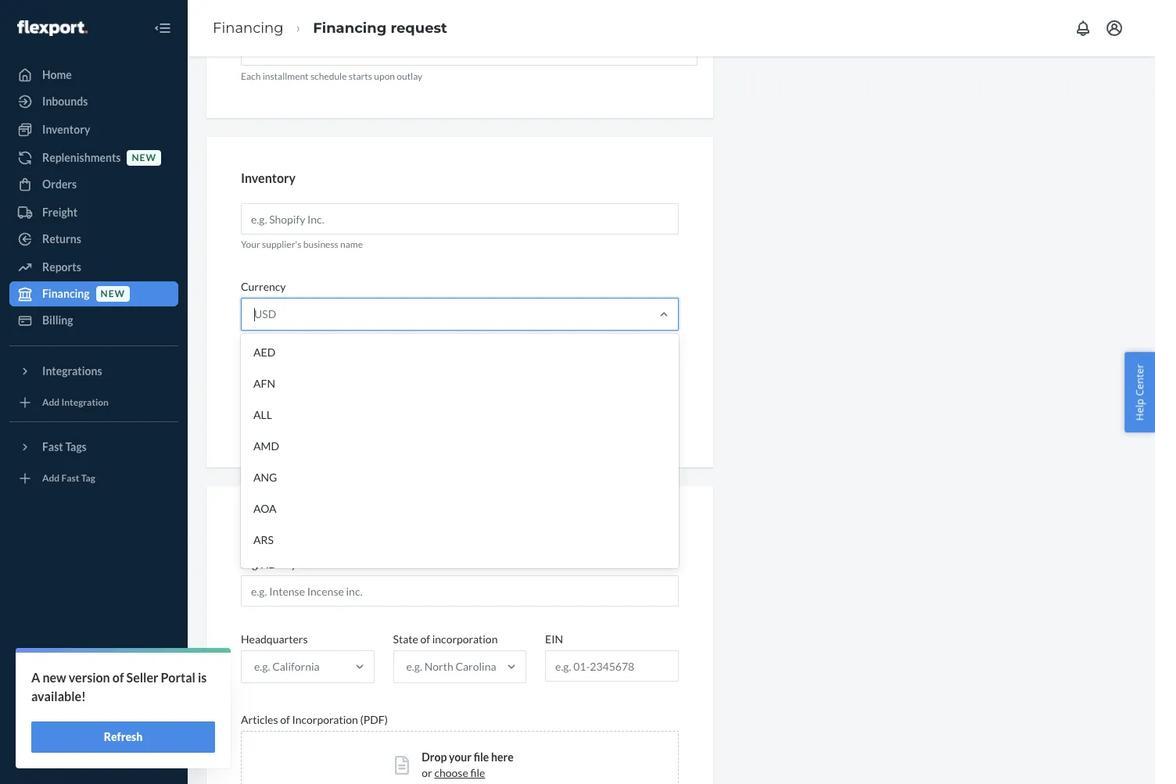 Task type: vqa. For each thing, say whether or not it's contained in the screenshot.
Add Fast Tag
yes



Task type: locate. For each thing, give the bounding box(es) containing it.
north
[[424, 660, 453, 673]]

outlay
[[397, 71, 423, 82]]

your down the aoa
[[241, 521, 267, 535]]

file alt image
[[395, 756, 409, 775]]

replenishments
[[42, 151, 121, 164]]

tag
[[81, 473, 95, 484]]

0 horizontal spatial e.g.
[[254, 660, 270, 673]]

0 vertical spatial your
[[241, 239, 260, 250]]

inventory up supplier's
[[241, 170, 296, 185]]

new
[[132, 152, 156, 164], [101, 288, 125, 300], [43, 670, 66, 685]]

open notifications image
[[1074, 19, 1093, 38]]

financing down the 'reports' at the top of the page
[[42, 287, 90, 300]]

file
[[474, 751, 489, 764], [470, 767, 485, 780]]

inventory link
[[9, 117, 178, 142]]

of
[[420, 633, 430, 646], [112, 670, 124, 685], [280, 713, 290, 727]]

center
[[1133, 364, 1147, 396], [68, 720, 102, 733]]

0 vertical spatial add
[[42, 397, 60, 409]]

0 vertical spatial file
[[474, 751, 489, 764]]

each installment schedule starts upon outlay
[[241, 71, 423, 82]]

0 horizontal spatial of
[[112, 670, 124, 685]]

1 horizontal spatial e.g.
[[406, 660, 422, 673]]

0 horizontal spatial help
[[42, 720, 66, 733]]

inventory
[[42, 123, 90, 136], [241, 170, 296, 185]]

e.g. left north
[[406, 660, 422, 673]]

1 horizontal spatial new
[[101, 288, 125, 300]]

1 your from the top
[[241, 239, 260, 250]]

e.g. Shopify Inc. field
[[241, 204, 679, 235]]

0 vertical spatial new
[[132, 152, 156, 164]]

amount
[[241, 361, 280, 374]]

support
[[77, 693, 116, 706]]

inbounds link
[[9, 89, 178, 114]]

2 add from the top
[[42, 473, 60, 484]]

1 horizontal spatial financing
[[213, 19, 284, 36]]

talk to support
[[42, 693, 116, 706]]

$
[[248, 387, 254, 401]]

add fast tag
[[42, 473, 95, 484]]

1 vertical spatial center
[[68, 720, 102, 733]]

business
[[303, 239, 339, 250], [270, 521, 318, 535]]

1 add from the top
[[42, 397, 60, 409]]

billing link
[[9, 308, 178, 333]]

each
[[241, 71, 261, 82]]

of right articles on the bottom of the page
[[280, 713, 290, 727]]

fast left tags
[[42, 440, 63, 454]]

of right state
[[420, 633, 430, 646]]

2 horizontal spatial financing
[[313, 19, 387, 36]]

0 vertical spatial center
[[1133, 364, 1147, 396]]

2 horizontal spatial of
[[420, 633, 430, 646]]

0.00 text field
[[242, 380, 409, 409]]

your for your supplier's business name
[[241, 239, 260, 250]]

1 vertical spatial help center
[[42, 720, 102, 733]]

0 vertical spatial fast
[[42, 440, 63, 454]]

1 vertical spatial new
[[101, 288, 125, 300]]

1 horizontal spatial help center
[[1133, 364, 1147, 421]]

total
[[241, 415, 261, 427]]

add integration link
[[9, 390, 178, 415]]

2 your from the top
[[241, 521, 267, 535]]

add
[[42, 397, 60, 409], [42, 473, 60, 484]]

new up the 'orders' link
[[132, 152, 156, 164]]

name
[[340, 239, 363, 250], [299, 558, 325, 571]]

financing link
[[213, 19, 284, 36]]

of for state
[[420, 633, 430, 646]]

inbounds
[[42, 95, 88, 108]]

ang
[[253, 471, 277, 484]]

your
[[241, 239, 260, 250], [241, 521, 267, 535]]

new down reports link
[[101, 288, 125, 300]]

a new version of seller portal is available!
[[31, 670, 207, 704]]

add down fast tags
[[42, 473, 60, 484]]

2 horizontal spatial new
[[132, 152, 156, 164]]

state of incorporation
[[393, 633, 498, 646]]

add left integration
[[42, 397, 60, 409]]

fast inside dropdown button
[[42, 440, 63, 454]]

your supplier's business name
[[241, 239, 363, 250]]

home link
[[9, 63, 178, 88]]

financing up each
[[213, 19, 284, 36]]

business down the aoa
[[270, 521, 318, 535]]

integrations
[[42, 364, 102, 378]]

new for financing
[[101, 288, 125, 300]]

billing
[[42, 314, 73, 327]]

1 horizontal spatial of
[[280, 713, 290, 727]]

close navigation image
[[153, 19, 172, 38]]

name right supplier's
[[340, 239, 363, 250]]

your left supplier's
[[241, 239, 260, 250]]

1 vertical spatial of
[[112, 670, 124, 685]]

reports link
[[9, 255, 178, 280]]

0 vertical spatial help center
[[1133, 364, 1147, 421]]

fast
[[42, 440, 63, 454], [61, 473, 79, 484]]

financing up starts
[[313, 19, 387, 36]]

2 e.g. from the left
[[406, 660, 422, 673]]

new inside a new version of seller portal is available!
[[43, 670, 66, 685]]

total inventory cost
[[241, 415, 322, 427]]

financing request link
[[313, 19, 447, 36]]

supplier's
[[262, 239, 301, 250]]

2 vertical spatial new
[[43, 670, 66, 685]]

help center
[[1133, 364, 1147, 421], [42, 720, 102, 733]]

0 horizontal spatial center
[[68, 720, 102, 733]]

schedule
[[310, 71, 347, 82]]

1 vertical spatial add
[[42, 473, 60, 484]]

starts
[[349, 71, 372, 82]]

open account menu image
[[1105, 19, 1124, 38]]

drop your file here or choose file
[[422, 751, 514, 780]]

your
[[449, 751, 472, 764]]

afn
[[253, 377, 275, 391]]

talk to support button
[[9, 688, 178, 713]]

e.g. down headquarters
[[254, 660, 270, 673]]

your for your business
[[241, 521, 267, 535]]

1 vertical spatial fast
[[61, 473, 79, 484]]

0 vertical spatial name
[[340, 239, 363, 250]]

feedback
[[67, 746, 114, 759]]

inventory down "inbounds" on the top of the page
[[42, 123, 90, 136]]

add inside "link"
[[42, 473, 60, 484]]

1 horizontal spatial inventory
[[241, 170, 296, 185]]

fast left tag
[[61, 473, 79, 484]]

e.g. 01-2345678 text field
[[546, 652, 678, 681]]

help
[[1133, 399, 1147, 421], [42, 720, 66, 733]]

financing request
[[313, 19, 447, 36]]

1 vertical spatial business
[[270, 521, 318, 535]]

0 vertical spatial help
[[1133, 399, 1147, 421]]

1 e.g. from the left
[[254, 660, 270, 673]]

is
[[198, 670, 207, 685]]

business right supplier's
[[303, 239, 339, 250]]

0 horizontal spatial name
[[299, 558, 325, 571]]

1 vertical spatial your
[[241, 521, 267, 535]]

1 vertical spatial file
[[470, 767, 485, 780]]

1 vertical spatial name
[[299, 558, 325, 571]]

file down your on the bottom of page
[[470, 767, 485, 780]]

available!
[[31, 689, 86, 704]]

new right a
[[43, 670, 66, 685]]

0 vertical spatial of
[[420, 633, 430, 646]]

center inside help center button
[[1133, 364, 1147, 396]]

state
[[393, 633, 418, 646]]

of left seller
[[112, 670, 124, 685]]

0 horizontal spatial help center
[[42, 720, 102, 733]]

aoa
[[253, 502, 277, 516]]

file left here
[[474, 751, 489, 764]]

financing for the financing link at the left of the page
[[213, 19, 284, 36]]

help center inside button
[[1133, 364, 1147, 421]]

settings
[[42, 666, 82, 680]]

name right entity
[[299, 558, 325, 571]]

refresh
[[104, 731, 143, 744]]

1 horizontal spatial center
[[1133, 364, 1147, 396]]

0 horizontal spatial financing
[[42, 287, 90, 300]]

all
[[253, 409, 272, 422]]

1 horizontal spatial help
[[1133, 399, 1147, 421]]

0 horizontal spatial inventory
[[42, 123, 90, 136]]

version
[[69, 670, 110, 685]]

financing
[[213, 19, 284, 36], [313, 19, 387, 36], [42, 287, 90, 300]]

0 horizontal spatial new
[[43, 670, 66, 685]]

2 vertical spatial of
[[280, 713, 290, 727]]



Task type: describe. For each thing, give the bounding box(es) containing it.
amd
[[253, 440, 279, 453]]

ein
[[545, 633, 563, 646]]

reports
[[42, 260, 81, 274]]

drop
[[422, 751, 447, 764]]

e.g. for e.g. california
[[254, 660, 270, 673]]

fast inside "link"
[[61, 473, 79, 484]]

here
[[491, 751, 514, 764]]

talk
[[42, 693, 62, 706]]

e.g. Intense Incense inc. field
[[241, 576, 679, 607]]

1 vertical spatial help
[[42, 720, 66, 733]]

0 vertical spatial inventory
[[42, 123, 90, 136]]

aud
[[253, 565, 277, 578]]

entity
[[268, 558, 297, 571]]

give feedback
[[42, 746, 114, 759]]

e.g. for e.g. north carolina
[[406, 660, 422, 673]]

seller
[[126, 670, 158, 685]]

returns
[[42, 232, 81, 246]]

aed
[[253, 346, 275, 359]]

or
[[422, 767, 432, 780]]

currency
[[241, 280, 286, 294]]

incorporation
[[432, 633, 498, 646]]

home
[[42, 68, 72, 81]]

breadcrumbs navigation
[[200, 5, 460, 51]]

(pdf)
[[360, 713, 388, 727]]

refresh button
[[31, 722, 215, 753]]

inventory
[[263, 415, 303, 427]]

carolina
[[456, 660, 496, 673]]

of for articles
[[280, 713, 290, 727]]

returns link
[[9, 227, 178, 252]]

add for add integration
[[42, 397, 60, 409]]

incorporation
[[292, 713, 358, 727]]

freight
[[42, 206, 77, 219]]

freight link
[[9, 200, 178, 225]]

integration
[[61, 397, 109, 409]]

portal
[[161, 670, 195, 685]]

0 vertical spatial business
[[303, 239, 339, 250]]

flexport logo image
[[17, 20, 87, 36]]

articles of incorporation (pdf)
[[241, 713, 388, 727]]

cost
[[305, 415, 322, 427]]

give feedback button
[[9, 741, 178, 766]]

orders
[[42, 178, 77, 191]]

fast tags button
[[9, 435, 178, 460]]

settings link
[[9, 661, 178, 686]]

give
[[42, 746, 65, 759]]

add for add fast tag
[[42, 473, 60, 484]]

help center button
[[1125, 352, 1155, 432]]

new for replenishments
[[132, 152, 156, 164]]

request
[[391, 19, 447, 36]]

legal
[[241, 558, 266, 571]]

add integration
[[42, 397, 109, 409]]

center inside help center link
[[68, 720, 102, 733]]

your business
[[241, 521, 318, 535]]

a
[[31, 670, 40, 685]]

legal entity name
[[241, 558, 325, 571]]

help center link
[[9, 714, 178, 739]]

1 horizontal spatial name
[[340, 239, 363, 250]]

to
[[64, 693, 75, 706]]

e.g. north carolina
[[406, 660, 496, 673]]

choose
[[434, 767, 468, 780]]

integrations button
[[9, 359, 178, 384]]

upon
[[374, 71, 395, 82]]

add fast tag link
[[9, 466, 178, 491]]

installment
[[263, 71, 309, 82]]

tags
[[65, 440, 87, 454]]

of inside a new version of seller portal is available!
[[112, 670, 124, 685]]

headquarters
[[241, 633, 308, 646]]

orders link
[[9, 172, 178, 197]]

1 vertical spatial inventory
[[241, 170, 296, 185]]

usd
[[254, 308, 276, 321]]

articles
[[241, 713, 278, 727]]

california
[[272, 660, 320, 673]]

fast tags
[[42, 440, 87, 454]]

help inside button
[[1133, 399, 1147, 421]]

financing for financing request
[[313, 19, 387, 36]]

ars
[[253, 534, 274, 547]]



